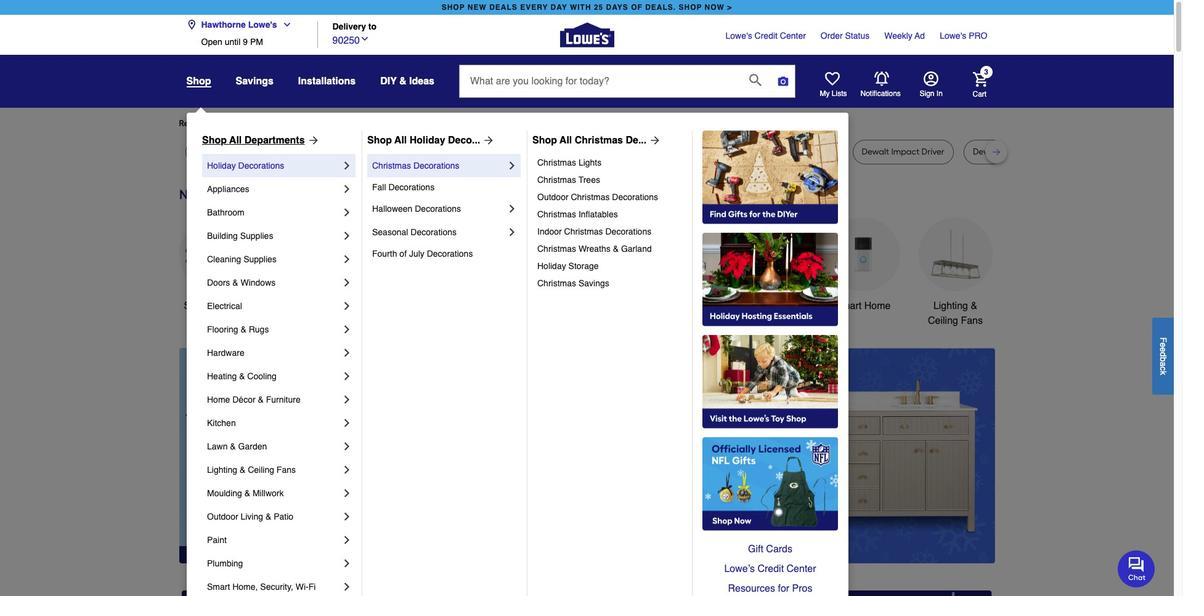 Task type: describe. For each thing, give the bounding box(es) containing it.
christmas down 'christmas inflatables' at top
[[564, 227, 603, 237]]

weekly ad
[[884, 31, 925, 41]]

lowe's credit center link
[[726, 30, 806, 42]]

90250
[[332, 35, 360, 46]]

chevron right image for lawn & garden
[[341, 441, 353, 453]]

f
[[1159, 337, 1168, 343]]

4 bit from the left
[[602, 147, 612, 157]]

gift
[[748, 544, 763, 555]]

3 impact from the left
[[891, 147, 920, 157]]

1 horizontal spatial lighting & ceiling fans
[[928, 301, 983, 327]]

garden
[[238, 442, 267, 452]]

1 vertical spatial lighting
[[207, 465, 237, 475]]

decorations inside "link"
[[413, 161, 459, 171]]

chevron right image for halloween decorations
[[506, 203, 518, 215]]

holiday decorations link
[[207, 154, 341, 177]]

drill bit set
[[585, 147, 626, 157]]

decorations inside 'link'
[[427, 249, 473, 259]]

impact for impact driver bit
[[491, 147, 519, 157]]

lowe's home improvement cart image
[[973, 72, 988, 87]]

0 vertical spatial savings
[[236, 76, 274, 87]]

savings button
[[236, 70, 274, 92]]

chevron right image for home décor & furniture
[[341, 394, 353, 406]]

hawthorne lowe's
[[201, 20, 277, 30]]

camera image
[[777, 75, 789, 88]]

0 vertical spatial bathroom
[[207, 208, 244, 218]]

chevron right image for heating & cooling
[[341, 370, 353, 383]]

sign
[[920, 89, 935, 98]]

smart for smart home
[[835, 301, 862, 312]]

decorations up garland
[[605, 227, 651, 237]]

9
[[243, 37, 248, 47]]

25
[[594, 3, 603, 12]]

diy & ideas
[[380, 76, 434, 87]]

chevron right image for seasonal decorations
[[506, 226, 518, 238]]

officially licensed n f l gifts. shop now. image
[[703, 438, 838, 531]]

ideas
[[409, 76, 434, 87]]

sign in
[[920, 89, 943, 98]]

holiday for holiday storage
[[537, 261, 566, 271]]

chevron right image for doors & windows
[[341, 277, 353, 289]]

driver for impact driver
[[810, 147, 833, 157]]

you for recommended searches for you
[[291, 118, 306, 129]]

moulding & millwork link
[[207, 482, 341, 505]]

3 bit from the left
[[547, 147, 557, 157]]

outdoor living & patio
[[207, 512, 293, 522]]

appliances link
[[207, 177, 341, 201]]

shop for shop all christmas de...
[[532, 135, 557, 146]]

Search Query text field
[[460, 65, 739, 97]]

deals
[[489, 3, 518, 12]]

dewalt for dewalt drill bit
[[324, 147, 351, 157]]

shop for shop all holiday deco...
[[367, 135, 392, 146]]

decorations down christmas trees link
[[612, 192, 658, 202]]

hardware link
[[207, 341, 341, 365]]

chevron right image for outdoor living & patio
[[341, 511, 353, 523]]

1 horizontal spatial fans
[[961, 315, 983, 327]]

lowe's home improvement account image
[[923, 71, 938, 86]]

shop all christmas de... link
[[532, 133, 661, 148]]

chevron right image for lighting & ceiling fans
[[341, 464, 353, 476]]

doors
[[207, 278, 230, 288]]

c
[[1159, 367, 1168, 371]]

supplies for cleaning supplies
[[244, 255, 277, 264]]

1 horizontal spatial bathroom link
[[734, 218, 808, 314]]

notifications
[[861, 89, 901, 98]]

cards
[[766, 544, 792, 555]]

my
[[820, 89, 830, 98]]

my lists
[[820, 89, 847, 98]]

cleaning supplies
[[207, 255, 277, 264]]

weekly
[[884, 31, 913, 41]]

chevron right image for paint
[[341, 534, 353, 547]]

2 e from the top
[[1159, 347, 1168, 352]]

arrow right image for shop all christmas de...
[[647, 134, 661, 147]]

shop all holiday deco...
[[367, 135, 480, 146]]

scroll to item #3 image
[[693, 542, 722, 546]]

dewalt for dewalt
[[194, 147, 222, 157]]

holiday storage
[[537, 261, 599, 271]]

deals.
[[645, 3, 676, 12]]

christmas for christmas lights
[[537, 158, 576, 168]]

christmas decorations link
[[372, 154, 506, 177]]

in
[[937, 89, 943, 98]]

delivery to
[[332, 22, 377, 32]]

garland
[[621, 244, 652, 254]]

fi
[[309, 582, 316, 592]]

trees
[[579, 175, 600, 185]]

cleaning
[[207, 255, 241, 264]]

chevron down image
[[360, 34, 370, 43]]

flooring
[[207, 325, 238, 335]]

christmas inflatables
[[537, 210, 618, 219]]

driver for impact driver bit
[[521, 147, 544, 157]]

christmas lights
[[537, 158, 602, 168]]

lowe's for lowe's credit center
[[726, 31, 752, 41]]

building supplies
[[207, 231, 273, 241]]

dewalt for dewalt impact driver
[[862, 147, 889, 157]]

gift cards
[[748, 544, 792, 555]]

now
[[705, 3, 725, 12]]

1 vertical spatial home
[[207, 395, 230, 405]]

halloween decorations
[[372, 204, 461, 214]]

decorations down fall decorations link
[[415, 204, 461, 214]]

christmas wreaths & garland
[[537, 244, 652, 254]]

smart home, security, wi-fi link
[[207, 576, 341, 597]]

every
[[520, 3, 548, 12]]

impact driver
[[780, 147, 833, 157]]

chevron right image for smart home, security, wi-fi
[[341, 581, 353, 593]]

wreaths
[[579, 244, 611, 254]]

find gifts for the diyer. image
[[703, 131, 838, 224]]

dewalt for dewalt drill
[[708, 147, 735, 157]]

dewalt drill
[[708, 147, 752, 157]]

0 horizontal spatial lighting & ceiling fans link
[[207, 458, 341, 482]]

indoor
[[537, 227, 562, 237]]

order
[[821, 31, 843, 41]]

1 horizontal spatial lighting & ceiling fans link
[[919, 218, 992, 328]]

furniture
[[266, 395, 301, 405]]

lowe's home improvement notification center image
[[874, 71, 889, 86]]

more
[[315, 118, 336, 129]]

location image
[[186, 20, 196, 30]]

lowe's home improvement logo image
[[560, 8, 614, 62]]

credit for lowe's
[[758, 564, 784, 575]]

chat invite button image
[[1118, 550, 1155, 588]]

décor
[[232, 395, 255, 405]]

scroll to item #4 image
[[722, 542, 752, 546]]

dewalt drill bit
[[324, 147, 380, 157]]

up to 35 percent off select small appliances. image
[[458, 591, 716, 597]]

kitchen
[[207, 418, 236, 428]]

3 driver from the left
[[922, 147, 945, 157]]

outdoor christmas decorations
[[537, 192, 658, 202]]

all for departments
[[229, 135, 242, 146]]

all for deals
[[209, 301, 220, 312]]

christmas decorations
[[372, 161, 459, 171]]

tools
[[681, 301, 704, 312]]

christmas savings link
[[537, 275, 683, 292]]

shop for shop all deals
[[184, 301, 207, 312]]

indoor christmas decorations link
[[537, 223, 683, 240]]

& inside outdoor tools & equipment
[[707, 301, 713, 312]]

drill for dewalt drill
[[737, 147, 752, 157]]

recommended searches for you heading
[[179, 118, 995, 130]]

weekly ad link
[[884, 30, 925, 42]]

dewalt for dewalt bit set
[[409, 147, 436, 157]]

christmas for christmas trees
[[537, 175, 576, 185]]

recommended searches for you
[[179, 118, 306, 129]]

for for searches
[[278, 118, 289, 129]]

sign in button
[[920, 71, 943, 99]]

lists
[[832, 89, 847, 98]]

cooling
[[247, 372, 277, 381]]

outdoor christmas decorations link
[[537, 189, 683, 206]]

chevron right image for kitchen
[[341, 417, 353, 430]]

wi-
[[296, 582, 309, 592]]

arrow right image for shop all departments
[[305, 134, 320, 147]]

open until 9 pm
[[201, 37, 263, 47]]

2 horizontal spatial for
[[778, 584, 789, 595]]

to
[[368, 22, 377, 32]]

lowe's inside button
[[248, 20, 277, 30]]

decorations down the dewalt tool
[[238, 161, 284, 171]]

lawn & garden link
[[207, 435, 341, 458]]

new
[[468, 3, 487, 12]]

plumbing
[[207, 559, 243, 569]]

pros
[[792, 584, 812, 595]]

chevron right image for hardware
[[341, 347, 353, 359]]

cart
[[973, 90, 987, 98]]

heating & cooling link
[[207, 365, 341, 388]]

moulding
[[207, 489, 242, 499]]

f e e d b a c k
[[1159, 337, 1168, 375]]



Task type: locate. For each thing, give the bounding box(es) containing it.
impact driver bit
[[491, 147, 557, 157]]

christmas savings
[[537, 279, 609, 288]]

2 horizontal spatial holiday
[[537, 261, 566, 271]]

& inside 'button'
[[399, 76, 406, 87]]

heating
[[207, 372, 237, 381]]

1 vertical spatial outdoor
[[643, 301, 679, 312]]

hardware
[[207, 348, 244, 358]]

chevron right image for christmas decorations
[[506, 160, 518, 172]]

paint link
[[207, 529, 341, 552]]

chevron right image for electrical
[[341, 300, 353, 312]]

5 dewalt from the left
[[708, 147, 735, 157]]

supplies for building supplies
[[240, 231, 273, 241]]

chevron right image for moulding & millwork
[[341, 487, 353, 500]]

0 horizontal spatial lowe's
[[248, 20, 277, 30]]

dewalt down cart
[[973, 147, 1000, 157]]

outdoor for outdoor christmas decorations
[[537, 192, 569, 202]]

0 vertical spatial lighting & ceiling fans
[[928, 301, 983, 327]]

4 drill from the left
[[1002, 147, 1017, 157]]

1 vertical spatial holiday
[[207, 161, 236, 171]]

credit
[[755, 31, 778, 41], [758, 564, 784, 575]]

0 vertical spatial home
[[864, 301, 891, 312]]

all for christmas
[[560, 135, 572, 146]]

outdoor for outdoor living & patio
[[207, 512, 238, 522]]

1 set from the left
[[450, 147, 463, 157]]

christmas for christmas wreaths & garland
[[537, 244, 576, 254]]

outdoor tools & equipment link
[[641, 218, 715, 328]]

chevron down image
[[277, 20, 292, 30]]

center inside lowe's credit center link
[[787, 564, 816, 575]]

departments
[[244, 135, 305, 146]]

arrow right image
[[305, 134, 320, 147], [480, 134, 495, 147], [647, 134, 661, 147]]

christmas down 'trees'
[[571, 192, 610, 202]]

millwork
[[253, 489, 284, 499]]

shop
[[202, 135, 227, 146], [367, 135, 392, 146], [532, 135, 557, 146]]

3 shop from the left
[[532, 135, 557, 146]]

arrow right image for shop all holiday deco...
[[480, 134, 495, 147]]

1 bit from the left
[[370, 147, 380, 157]]

chevron right image for plumbing
[[341, 558, 353, 570]]

1 vertical spatial supplies
[[244, 255, 277, 264]]

seasonal
[[372, 227, 408, 237]]

seasonal decorations link
[[372, 221, 506, 244]]

savings down pm
[[236, 76, 274, 87]]

driver up christmas lights
[[521, 147, 544, 157]]

a
[[1159, 362, 1168, 367]]

christmas trees
[[537, 175, 600, 185]]

1 vertical spatial smart
[[207, 582, 230, 592]]

0 horizontal spatial shop
[[202, 135, 227, 146]]

order status
[[821, 31, 870, 41]]

k
[[1159, 371, 1168, 375]]

hawthorne lowe's button
[[186, 12, 297, 37]]

0 vertical spatial lighting
[[934, 301, 968, 312]]

1 horizontal spatial smart
[[835, 301, 862, 312]]

shop for shop all departments
[[202, 135, 227, 146]]

arrow right image up "christmas lights" link on the top
[[647, 134, 661, 147]]

arrow right image inside shop all holiday deco... link
[[480, 134, 495, 147]]

1 horizontal spatial arrow right image
[[480, 134, 495, 147]]

lowe's home improvement lists image
[[825, 71, 840, 86]]

fall decorations link
[[372, 177, 518, 197]]

halloween
[[372, 204, 412, 214]]

decorations down dewalt bit set at the left of page
[[413, 161, 459, 171]]

4 set from the left
[[1031, 147, 1044, 157]]

decorations down the "halloween decorations" link
[[411, 227, 457, 237]]

impact for impact driver
[[780, 147, 808, 157]]

christmas for christmas decorations
[[372, 161, 411, 171]]

3 drill from the left
[[737, 147, 752, 157]]

for left pros
[[778, 584, 789, 595]]

center left order
[[780, 31, 806, 41]]

pro
[[969, 31, 988, 41]]

1 you from the left
[[291, 118, 306, 129]]

3 arrow right image from the left
[[647, 134, 661, 147]]

chevron right image
[[341, 183, 353, 195], [506, 203, 518, 215], [341, 206, 353, 219], [506, 226, 518, 238], [341, 300, 353, 312], [341, 370, 353, 383], [341, 417, 353, 430], [341, 464, 353, 476], [341, 487, 353, 500], [341, 581, 353, 593]]

2 horizontal spatial impact
[[891, 147, 920, 157]]

shop down recommended
[[202, 135, 227, 146]]

dewalt down more
[[324, 147, 351, 157]]

5 bit from the left
[[655, 147, 665, 157]]

dewalt right the bit set
[[708, 147, 735, 157]]

1 shop from the left
[[202, 135, 227, 146]]

status
[[845, 31, 870, 41]]

shop these last-minute gifts. $99 or less. quantities are limited and won't last. image
[[179, 348, 378, 564]]

&
[[399, 76, 406, 87], [613, 244, 619, 254], [232, 278, 238, 288], [707, 301, 713, 312], [971, 301, 977, 312], [241, 325, 246, 335], [239, 372, 245, 381], [258, 395, 264, 405], [230, 442, 236, 452], [240, 465, 245, 475], [244, 489, 250, 499], [266, 512, 271, 522]]

1 vertical spatial bathroom
[[749, 301, 792, 312]]

you for more suggestions for you
[[401, 118, 415, 129]]

1 horizontal spatial shop
[[367, 135, 392, 146]]

0 horizontal spatial home
[[207, 395, 230, 405]]

shop all departments
[[202, 135, 305, 146]]

1 horizontal spatial lighting
[[934, 301, 968, 312]]

bit set
[[655, 147, 679, 157]]

0 horizontal spatial for
[[278, 118, 289, 129]]

smart for smart home, security, wi-fi
[[207, 582, 230, 592]]

0 horizontal spatial smart
[[207, 582, 230, 592]]

shop for shop
[[186, 76, 211, 87]]

fourth
[[372, 249, 397, 259]]

supplies
[[240, 231, 273, 241], [244, 255, 277, 264]]

0 horizontal spatial bathroom link
[[207, 201, 341, 224]]

with
[[570, 3, 591, 12]]

6 bit from the left
[[1019, 147, 1029, 157]]

1 horizontal spatial lowe's
[[726, 31, 752, 41]]

dewalt for dewalt tool
[[250, 147, 278, 157]]

all
[[229, 135, 242, 146], [394, 135, 407, 146], [560, 135, 572, 146], [209, 301, 220, 312]]

lowe's for lowe's pro
[[940, 31, 966, 41]]

christmas inflatables link
[[537, 206, 683, 223]]

arrow right image right dewalt bit set at the left of page
[[480, 134, 495, 147]]

christmas down indoor
[[537, 244, 576, 254]]

shop new deals every day with 25 days of deals. shop now > link
[[439, 0, 735, 15]]

search image
[[749, 74, 762, 86]]

dewalt down notifications
[[862, 147, 889, 157]]

1 horizontal spatial ceiling
[[928, 315, 958, 327]]

2 horizontal spatial lowe's
[[940, 31, 966, 41]]

building
[[207, 231, 238, 241]]

supplies up windows
[[244, 255, 277, 264]]

2 set from the left
[[614, 147, 626, 157]]

bit
[[370, 147, 380, 157], [438, 147, 448, 157], [547, 147, 557, 157], [602, 147, 612, 157], [655, 147, 665, 157], [1019, 147, 1029, 157]]

lowe's pro link
[[940, 30, 988, 42]]

1 horizontal spatial driver
[[810, 147, 833, 157]]

dewalt down shop all departments
[[250, 147, 278, 157]]

credit up resources for pros link
[[758, 564, 784, 575]]

doors & windows
[[207, 278, 276, 288]]

1 vertical spatial fans
[[277, 465, 296, 475]]

0 horizontal spatial fans
[[277, 465, 296, 475]]

dewalt for dewalt drill bit set
[[973, 147, 1000, 157]]

days
[[606, 3, 628, 12]]

4 dewalt from the left
[[409, 147, 436, 157]]

2 shop from the left
[[367, 135, 392, 146]]

shop left the new
[[442, 3, 465, 12]]

2 vertical spatial outdoor
[[207, 512, 238, 522]]

fourth of july decorations link
[[372, 244, 518, 264]]

2 horizontal spatial driver
[[922, 147, 945, 157]]

tool
[[280, 147, 296, 157]]

3 dewalt from the left
[[324, 147, 351, 157]]

all for holiday
[[394, 135, 407, 146]]

1 vertical spatial lighting & ceiling fans link
[[207, 458, 341, 482]]

scroll to item #5 element
[[752, 540, 784, 548]]

1 drill from the left
[[354, 147, 368, 157]]

2 you from the left
[[401, 118, 415, 129]]

center for lowe's credit center
[[787, 564, 816, 575]]

credit up the search image
[[755, 31, 778, 41]]

fall decorations
[[372, 182, 435, 192]]

shop down more suggestions for you link
[[367, 135, 392, 146]]

0 horizontal spatial outdoor
[[207, 512, 238, 522]]

shop all departments link
[[202, 133, 320, 148]]

lowe's
[[724, 564, 755, 575]]

chevron right image for building supplies
[[341, 230, 353, 242]]

until
[[225, 37, 241, 47]]

6 dewalt from the left
[[862, 147, 889, 157]]

more suggestions for you
[[315, 118, 415, 129]]

0 vertical spatial credit
[[755, 31, 778, 41]]

center inside lowe's credit center link
[[780, 31, 806, 41]]

2 horizontal spatial shop
[[532, 135, 557, 146]]

shop
[[186, 76, 211, 87], [184, 301, 207, 312]]

chevron right image
[[341, 160, 353, 172], [506, 160, 518, 172], [341, 230, 353, 242], [341, 253, 353, 266], [341, 277, 353, 289], [341, 324, 353, 336], [341, 347, 353, 359], [341, 394, 353, 406], [341, 441, 353, 453], [341, 511, 353, 523], [341, 534, 353, 547], [341, 558, 353, 570]]

0 vertical spatial fans
[[961, 315, 983, 327]]

living
[[241, 512, 263, 522]]

e up b
[[1159, 347, 1168, 352]]

christmas for christmas inflatables
[[537, 210, 576, 219]]

drill for dewalt drill bit set
[[1002, 147, 1017, 157]]

christmas down holiday storage
[[537, 279, 576, 288]]

outdoor down moulding
[[207, 512, 238, 522]]

all left the deals
[[209, 301, 220, 312]]

holiday for holiday decorations
[[207, 161, 236, 171]]

all up christmas decorations in the top left of the page
[[394, 135, 407, 146]]

chevron right image for appliances
[[341, 183, 353, 195]]

chevron right image for bathroom
[[341, 206, 353, 219]]

e up d
[[1159, 343, 1168, 347]]

1 vertical spatial shop
[[184, 301, 207, 312]]

2 horizontal spatial outdoor
[[643, 301, 679, 312]]

shop up impact driver bit
[[532, 135, 557, 146]]

get up to 2 free select tools or batteries when you buy 1 with select purchases. image
[[181, 591, 439, 597]]

of
[[631, 3, 643, 12]]

smart home link
[[826, 218, 900, 314]]

arrow right image down more
[[305, 134, 320, 147]]

bathroom link
[[207, 201, 341, 224], [734, 218, 808, 314]]

for up departments in the top of the page
[[278, 118, 289, 129]]

shop left now
[[679, 3, 702, 12]]

center up pros
[[787, 564, 816, 575]]

1 vertical spatial lighting & ceiling fans
[[207, 465, 296, 475]]

0 vertical spatial lighting & ceiling fans link
[[919, 218, 992, 328]]

& inside "lighting & ceiling fans"
[[971, 301, 977, 312]]

dewalt down 'shop all holiday deco...' at the left of the page
[[409, 147, 436, 157]]

ad
[[915, 31, 925, 41]]

installations
[[298, 76, 356, 87]]

0 vertical spatial smart
[[835, 301, 862, 312]]

0 vertical spatial supplies
[[240, 231, 273, 241]]

inflatables
[[579, 210, 618, 219]]

smart home
[[835, 301, 891, 312]]

0 horizontal spatial savings
[[236, 76, 274, 87]]

christmas lights link
[[537, 154, 683, 171]]

0 horizontal spatial impact
[[491, 147, 519, 157]]

3 set from the left
[[667, 147, 679, 157]]

0 vertical spatial holiday
[[410, 135, 445, 146]]

dewalt down recommended
[[194, 147, 222, 157]]

all up christmas lights
[[560, 135, 572, 146]]

chevron right image for cleaning supplies
[[341, 253, 353, 266]]

holiday up dewalt bit set at the left of page
[[410, 135, 445, 146]]

1 horizontal spatial holiday
[[410, 135, 445, 146]]

1 vertical spatial credit
[[758, 564, 784, 575]]

0 horizontal spatial ceiling
[[248, 465, 274, 475]]

driver down my
[[810, 147, 833, 157]]

christmas inside 'link'
[[537, 210, 576, 219]]

1 horizontal spatial outdoor
[[537, 192, 569, 202]]

shop all holiday deco... link
[[367, 133, 495, 148]]

shop left 'electrical'
[[184, 301, 207, 312]]

0 horizontal spatial holiday
[[207, 161, 236, 171]]

christmas for christmas savings
[[537, 279, 576, 288]]

0 vertical spatial outdoor
[[537, 192, 569, 202]]

lighting & ceiling fans
[[928, 301, 983, 327], [207, 465, 296, 475]]

indoor christmas decorations
[[537, 227, 651, 237]]

dewalt impact driver
[[862, 147, 945, 157]]

outdoor up equipment
[[643, 301, 679, 312]]

home,
[[232, 582, 258, 592]]

christmas up the christmas trees
[[537, 158, 576, 168]]

2 vertical spatial holiday
[[537, 261, 566, 271]]

drill for dewalt drill bit
[[354, 147, 368, 157]]

2 drill from the left
[[585, 147, 599, 157]]

seasonal decorations
[[372, 227, 457, 237]]

0 horizontal spatial driver
[[521, 147, 544, 157]]

fall
[[372, 182, 386, 192]]

1 impact from the left
[[491, 147, 519, 157]]

1 horizontal spatial shop
[[679, 3, 702, 12]]

halloween decorations link
[[372, 197, 506, 221]]

lowe's left pro
[[940, 31, 966, 41]]

holiday up appliances
[[207, 161, 236, 171]]

0 horizontal spatial shop
[[442, 3, 465, 12]]

chevron right image for holiday decorations
[[341, 160, 353, 172]]

lowe's down >
[[726, 31, 752, 41]]

1 vertical spatial center
[[787, 564, 816, 575]]

christmas down christmas lights
[[537, 175, 576, 185]]

july
[[409, 249, 424, 259]]

2 dewalt from the left
[[250, 147, 278, 157]]

f e e d b a c k button
[[1152, 318, 1174, 395]]

outdoor
[[537, 192, 569, 202], [643, 301, 679, 312], [207, 512, 238, 522]]

all down recommended searches for you on the left top
[[229, 135, 242, 146]]

2 driver from the left
[[810, 147, 833, 157]]

for right suggestions
[[388, 118, 399, 129]]

center for lowe's credit center
[[780, 31, 806, 41]]

lawn
[[207, 442, 228, 452]]

resources for pros link
[[703, 579, 838, 597]]

home
[[864, 301, 891, 312], [207, 395, 230, 405]]

arrow right image inside shop all christmas de... link
[[647, 134, 661, 147]]

fans
[[961, 315, 983, 327], [277, 465, 296, 475]]

new deals every day during 25 days of deals image
[[179, 184, 995, 205]]

None search field
[[459, 65, 796, 109]]

1 horizontal spatial bathroom
[[749, 301, 792, 312]]

scroll to item #2 image
[[663, 542, 693, 546]]

christmas up indoor
[[537, 210, 576, 219]]

1 vertical spatial savings
[[579, 279, 609, 288]]

supplies up cleaning supplies
[[240, 231, 273, 241]]

decorations down christmas decorations in the top left of the page
[[389, 182, 435, 192]]

0 horizontal spatial you
[[291, 118, 306, 129]]

0 horizontal spatial lighting & ceiling fans
[[207, 465, 296, 475]]

electrical link
[[207, 295, 341, 318]]

up to 30 percent off select grills and accessories. image
[[735, 591, 992, 597]]

1 vertical spatial ceiling
[[248, 465, 274, 475]]

for for suggestions
[[388, 118, 399, 129]]

diy & ideas button
[[380, 70, 434, 92]]

my lists link
[[820, 71, 847, 99]]

0 vertical spatial center
[[780, 31, 806, 41]]

1 horizontal spatial savings
[[579, 279, 609, 288]]

ceiling inside "lighting & ceiling fans"
[[928, 315, 958, 327]]

hawthorne
[[201, 20, 246, 30]]

driver down sign in
[[922, 147, 945, 157]]

outdoor for outdoor tools & equipment
[[643, 301, 679, 312]]

paint
[[207, 536, 227, 545]]

decorations down seasonal decorations link
[[427, 249, 473, 259]]

arrow right image inside shop all departments link
[[305, 134, 320, 147]]

0 horizontal spatial bathroom
[[207, 208, 244, 218]]

arrow right image
[[972, 456, 984, 468]]

open
[[201, 37, 222, 47]]

credit for lowe's
[[755, 31, 778, 41]]

2 bit from the left
[[438, 147, 448, 157]]

holiday up christmas savings
[[537, 261, 566, 271]]

1 horizontal spatial home
[[864, 301, 891, 312]]

1 arrow right image from the left
[[305, 134, 320, 147]]

christmas inside "link"
[[372, 161, 411, 171]]

2 impact from the left
[[780, 147, 808, 157]]

lowe's credit center
[[726, 31, 806, 41]]

you left more
[[291, 118, 306, 129]]

up to 40 percent off select vanities. plus get free local delivery on select vanities. image
[[398, 348, 995, 564]]

holiday hosting essentials. image
[[703, 233, 838, 327]]

visit the lowe's toy shop. image
[[703, 335, 838, 429]]

lowe's up pm
[[248, 20, 277, 30]]

2 horizontal spatial arrow right image
[[647, 134, 661, 147]]

you up 'shop all holiday deco...' at the left of the page
[[401, 118, 415, 129]]

savings down "storage"
[[579, 279, 609, 288]]

1 horizontal spatial for
[[388, 118, 399, 129]]

2 arrow right image from the left
[[480, 134, 495, 147]]

0 vertical spatial shop
[[186, 76, 211, 87]]

0 vertical spatial ceiling
[[928, 315, 958, 327]]

1 horizontal spatial impact
[[780, 147, 808, 157]]

christmas up the drill bit set
[[575, 135, 623, 146]]

2 shop from the left
[[679, 3, 702, 12]]

1 driver from the left
[[521, 147, 544, 157]]

1 e from the top
[[1159, 343, 1168, 347]]

7 dewalt from the left
[[973, 147, 1000, 157]]

1 horizontal spatial you
[[401, 118, 415, 129]]

1 shop from the left
[[442, 3, 465, 12]]

1 dewalt from the left
[[194, 147, 222, 157]]

you inside more suggestions for you link
[[401, 118, 415, 129]]

0 horizontal spatial lighting
[[207, 465, 237, 475]]

shop down open
[[186, 76, 211, 87]]

outdoor down the christmas trees
[[537, 192, 569, 202]]

christmas up fall decorations
[[372, 161, 411, 171]]

0 horizontal spatial arrow right image
[[305, 134, 320, 147]]

outdoor inside outdoor tools & equipment
[[643, 301, 679, 312]]

chevron right image for flooring & rugs
[[341, 324, 353, 336]]



Task type: vqa. For each thing, say whether or not it's contained in the screenshot.
9
yes



